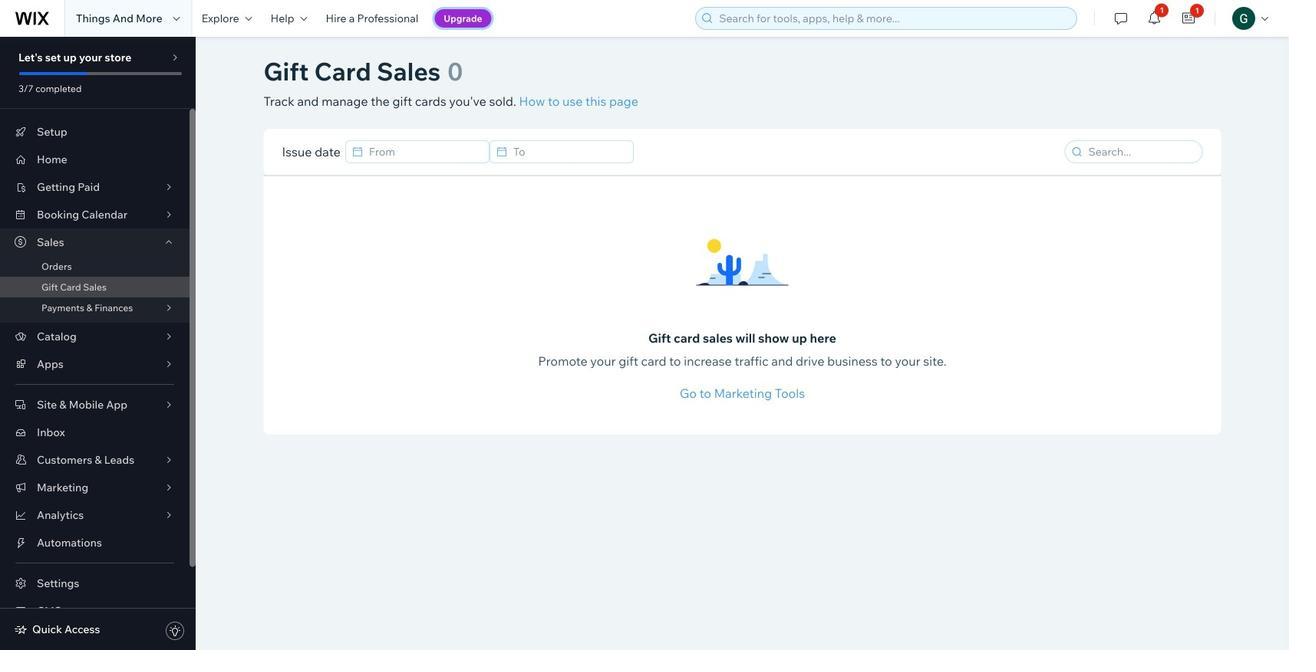 Task type: describe. For each thing, give the bounding box(es) containing it.
From field
[[364, 141, 484, 163]]

sidebar element
[[0, 37, 196, 651]]

To field
[[509, 141, 628, 163]]



Task type: vqa. For each thing, say whether or not it's contained in the screenshot.
upgrade button
no



Task type: locate. For each thing, give the bounding box(es) containing it.
Search for tools, apps, help & more... field
[[715, 8, 1072, 29]]

Search... field
[[1084, 141, 1197, 163]]



